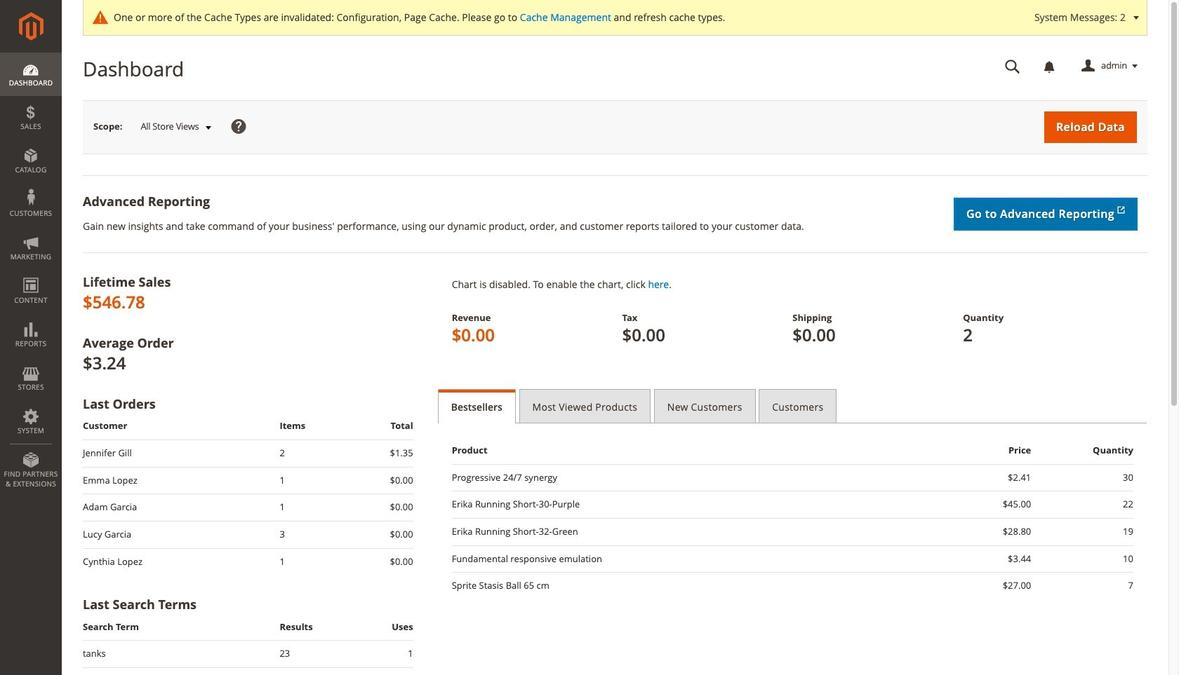 Task type: describe. For each thing, give the bounding box(es) containing it.
magento admin panel image
[[19, 12, 43, 41]]



Task type: locate. For each thing, give the bounding box(es) containing it.
menu bar
[[0, 53, 62, 496]]

tab list
[[438, 390, 1148, 424]]



Task type: vqa. For each thing, say whether or not it's contained in the screenshot.
"TAB LIST"
yes



